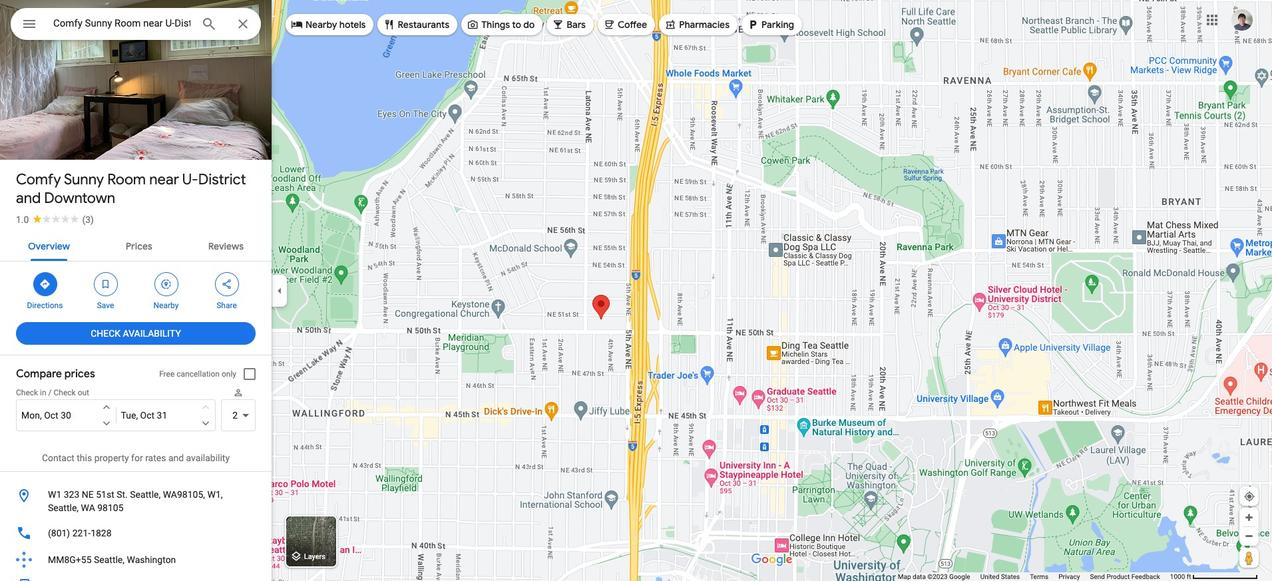 Task type: vqa. For each thing, say whether or not it's contained in the screenshot.
 search field
yes



Task type: locate. For each thing, give the bounding box(es) containing it.
nearby down 
[[154, 301, 179, 310]]

free
[[159, 370, 175, 379]]

31
[[157, 410, 167, 421]]

united
[[981, 573, 1000, 581]]

seattle, right st.
[[130, 489, 161, 500]]

4
[[34, 132, 40, 145]]

seattle, down 1828 on the bottom of page
[[94, 555, 125, 565]]

w1 323 ne 51st st. seattle, wa98105, w1, seattle, wa 98105 button
[[0, 483, 272, 520]]

near
[[149, 170, 179, 189]]

seattle, inside "button"
[[94, 555, 125, 565]]


[[291, 17, 303, 32]]

information for comfy sunny room near u-district and downtown region
[[0, 483, 272, 581]]

check left in on the left of page
[[16, 388, 38, 398]]

actions for comfy sunny room near u-district and downtown region
[[0, 262, 272, 318]]

check availability link
[[16, 318, 256, 350]]

 pharmacies
[[665, 17, 730, 32]]

seattle, down 323
[[48, 503, 79, 513]]

oct
[[44, 410, 58, 421], [140, 410, 155, 421]]

terms button
[[1030, 573, 1049, 581]]

and up 1.0
[[16, 189, 41, 208]]

1 vertical spatial nearby
[[154, 301, 179, 310]]

overview button
[[17, 229, 81, 261]]

©2023
[[928, 573, 948, 581]]

do
[[524, 19, 535, 31]]

photo of comfy sunny room near u-district and downtown image
[[0, 0, 272, 182]]

0 horizontal spatial check
[[16, 388, 38, 398]]

photos
[[43, 132, 75, 145]]

221-
[[72, 528, 91, 539]]

send product feedback
[[1090, 573, 1161, 581]]

tab list
[[0, 229, 272, 261]]

coffee
[[618, 19, 647, 31]]

1 vertical spatial seattle,
[[48, 503, 79, 513]]


[[467, 17, 479, 32]]

nearby
[[306, 19, 337, 31], [154, 301, 179, 310]]

none field inside comfy sunny room near u-district and downtown field
[[53, 15, 190, 31]]

1 horizontal spatial and
[[168, 453, 184, 463]]

0 horizontal spatial oct
[[44, 410, 58, 421]]

save
[[97, 301, 114, 310]]

2 vertical spatial seattle,
[[94, 555, 125, 565]]

0 vertical spatial seattle,
[[130, 489, 161, 500]]

contact this property for rates and availability
[[42, 453, 230, 463]]

check
[[16, 388, 38, 398], [54, 388, 76, 398]]

0 horizontal spatial nearby
[[154, 301, 179, 310]]

and
[[16, 189, 41, 208], [168, 453, 184, 463]]

323
[[64, 489, 79, 500]]

tab list inside google maps element
[[0, 229, 272, 261]]

0 vertical spatial and
[[16, 189, 41, 208]]

out
[[78, 388, 89, 398]]

prices button
[[115, 229, 163, 261]]

seattle,
[[130, 489, 161, 500], [48, 503, 79, 513], [94, 555, 125, 565]]

0 horizontal spatial and
[[16, 189, 41, 208]]

wa98105,
[[163, 489, 205, 500]]

and right rates
[[168, 453, 184, 463]]

2 oct from the left
[[140, 410, 155, 421]]

footer containing map data ©2023 google
[[898, 573, 1171, 581]]

(801)
[[48, 528, 70, 539]]

w1 323 ne 51st st. seattle, wa98105, w1, seattle, wa 98105
[[48, 489, 223, 513]]

send product feedback button
[[1090, 573, 1161, 581]]


[[665, 17, 677, 32]]

1000
[[1171, 573, 1186, 581]]

4 photos
[[34, 132, 75, 145]]

1000 ft
[[1171, 573, 1192, 581]]

Comfy Sunny Room near U-District and Downtown field
[[11, 8, 261, 40]]


[[603, 17, 615, 32]]

(801) 221-1828 button
[[0, 520, 272, 547]]

tab list containing overview
[[0, 229, 272, 261]]

only
[[222, 370, 236, 379]]

room
[[107, 170, 146, 189]]

0 horizontal spatial seattle,
[[48, 503, 79, 513]]

nearby inside  nearby hotels
[[306, 19, 337, 31]]

1 check from the left
[[16, 388, 38, 398]]

united states
[[981, 573, 1020, 581]]

1 oct from the left
[[44, 410, 58, 421]]

 restaurants
[[383, 17, 450, 32]]

pharmacies
[[679, 19, 730, 31]]

oct left 31
[[140, 410, 155, 421]]


[[383, 17, 395, 32]]

check right '/'
[[54, 388, 76, 398]]

zoom in image
[[1245, 513, 1255, 523]]

collapse side panel image
[[272, 283, 287, 298]]

set check in one day later image
[[100, 418, 112, 430]]

to
[[512, 19, 521, 31]]


[[21, 15, 37, 33]]

1 horizontal spatial check
[[54, 388, 76, 398]]

1 vertical spatial and
[[168, 453, 184, 463]]

0 vertical spatial nearby
[[306, 19, 337, 31]]

2 button
[[221, 400, 256, 432]]

None field
[[53, 15, 190, 31]]

restaurants
[[398, 19, 450, 31]]

prices
[[64, 368, 95, 381]]

washington
[[127, 555, 176, 565]]

tue,
[[121, 410, 138, 421]]

1 horizontal spatial nearby
[[306, 19, 337, 31]]

in
[[40, 388, 46, 398]]

prices
[[126, 240, 152, 252]]

footer
[[898, 573, 1171, 581]]

mon,
[[21, 410, 42, 421]]

51st
[[96, 489, 114, 500]]

layers
[[304, 553, 326, 562]]

availability
[[123, 328, 181, 339]]

 coffee
[[603, 17, 647, 32]]

oct for 31
[[140, 410, 155, 421]]

ft
[[1187, 573, 1192, 581]]

1 horizontal spatial seattle,
[[94, 555, 125, 565]]

1 horizontal spatial oct
[[140, 410, 155, 421]]

rates
[[145, 453, 166, 463]]

for
[[131, 453, 143, 463]]

google maps element
[[0, 0, 1273, 581]]

oct left "30"
[[44, 410, 58, 421]]

nearby right 
[[306, 19, 337, 31]]

check in / check out
[[16, 388, 89, 398]]

mon, oct 30
[[21, 410, 71, 421]]



Task type: describe. For each thing, give the bounding box(es) containing it.

[[221, 277, 233, 292]]

privacy
[[1059, 573, 1080, 581]]

w1
[[48, 489, 61, 500]]

comfy
[[16, 170, 61, 189]]

overview
[[28, 240, 70, 252]]

nearby inside actions for comfy sunny room near u-district and downtown region
[[154, 301, 179, 310]]

1.0
[[16, 214, 29, 225]]


[[39, 277, 51, 292]]

zoom out image
[[1245, 531, 1255, 541]]

map data ©2023 google
[[898, 573, 971, 581]]

 bars
[[552, 17, 586, 32]]

this
[[77, 453, 92, 463]]

terms
[[1030, 573, 1049, 581]]

google
[[950, 573, 971, 581]]

google account: nolan park  
(nolan.park@adept.ai) image
[[1232, 9, 1253, 30]]

 search field
[[11, 8, 261, 43]]

check availability
[[91, 328, 181, 339]]

send
[[1090, 573, 1105, 581]]

directions
[[27, 301, 63, 310]]

wa
[[81, 503, 95, 513]]

2 check from the left
[[54, 388, 76, 398]]

availability
[[186, 453, 230, 463]]

98105
[[97, 503, 124, 513]]

mm8g+55 seattle, washington button
[[0, 547, 272, 573]]

things
[[482, 19, 510, 31]]

u-
[[182, 170, 198, 189]]


[[747, 17, 759, 32]]

ne
[[82, 489, 94, 500]]

downtown
[[44, 189, 115, 208]]

 button
[[11, 8, 48, 43]]

bars
[[567, 19, 586, 31]]

mm8g+55
[[48, 555, 92, 565]]


[[100, 277, 112, 292]]

data
[[913, 573, 926, 581]]

compare prices
[[16, 368, 95, 381]]

(801) 221-1828
[[48, 528, 112, 539]]

 parking
[[747, 17, 794, 32]]

30
[[61, 410, 71, 421]]

/
[[48, 388, 52, 398]]

1000 ft button
[[1171, 573, 1259, 581]]

comfy sunny room near u-district and downtown
[[16, 170, 246, 208]]

1.0 stars image
[[29, 214, 82, 223]]

1828
[[91, 528, 112, 539]]

check
[[91, 328, 121, 339]]


[[160, 277, 172, 292]]

w1,
[[207, 489, 223, 500]]

set check in one day earlier image
[[100, 402, 112, 414]]

privacy button
[[1059, 573, 1080, 581]]

feedback
[[1132, 573, 1161, 581]]

 things to do
[[467, 17, 535, 32]]

4 photos button
[[10, 127, 81, 150]]

footer inside google maps element
[[898, 573, 1171, 581]]

monday, october 30 to tuesday, october 31 group
[[16, 400, 216, 432]]

property
[[94, 453, 129, 463]]

free cancellation only
[[159, 370, 236, 379]]

cancellation
[[177, 370, 220, 379]]

mm8g+55 seattle, washington
[[48, 555, 176, 565]]

reviews button
[[198, 229, 254, 261]]

comfy sunny room near u-district and downtown main content
[[0, 0, 272, 581]]

show your location image
[[1244, 491, 1256, 503]]

contact
[[42, 453, 74, 463]]

hotels
[[339, 19, 366, 31]]

map
[[898, 573, 911, 581]]

united states button
[[981, 573, 1020, 581]]

2
[[232, 410, 238, 421]]

check in / check out group
[[16, 388, 216, 432]]

and inside comfy sunny room near u-district and downtown
[[16, 189, 41, 208]]

3 reviews element
[[82, 214, 94, 225]]

oct for 30
[[44, 410, 58, 421]]

share
[[217, 301, 237, 310]]

states
[[1001, 573, 1020, 581]]

set check out one day later image
[[200, 418, 212, 430]]

parking
[[762, 19, 794, 31]]

(3)
[[82, 214, 94, 225]]

show street view coverage image
[[1240, 548, 1259, 568]]

product
[[1107, 573, 1130, 581]]

set check out one day earlier image
[[200, 402, 212, 414]]

compare
[[16, 368, 62, 381]]

reviews
[[208, 240, 244, 252]]

guests group
[[221, 388, 256, 432]]

2 horizontal spatial seattle,
[[130, 489, 161, 500]]

st.
[[117, 489, 128, 500]]

district
[[198, 170, 246, 189]]

send comfy sunny room near u-district and downtown to your phone image
[[16, 579, 32, 581]]



